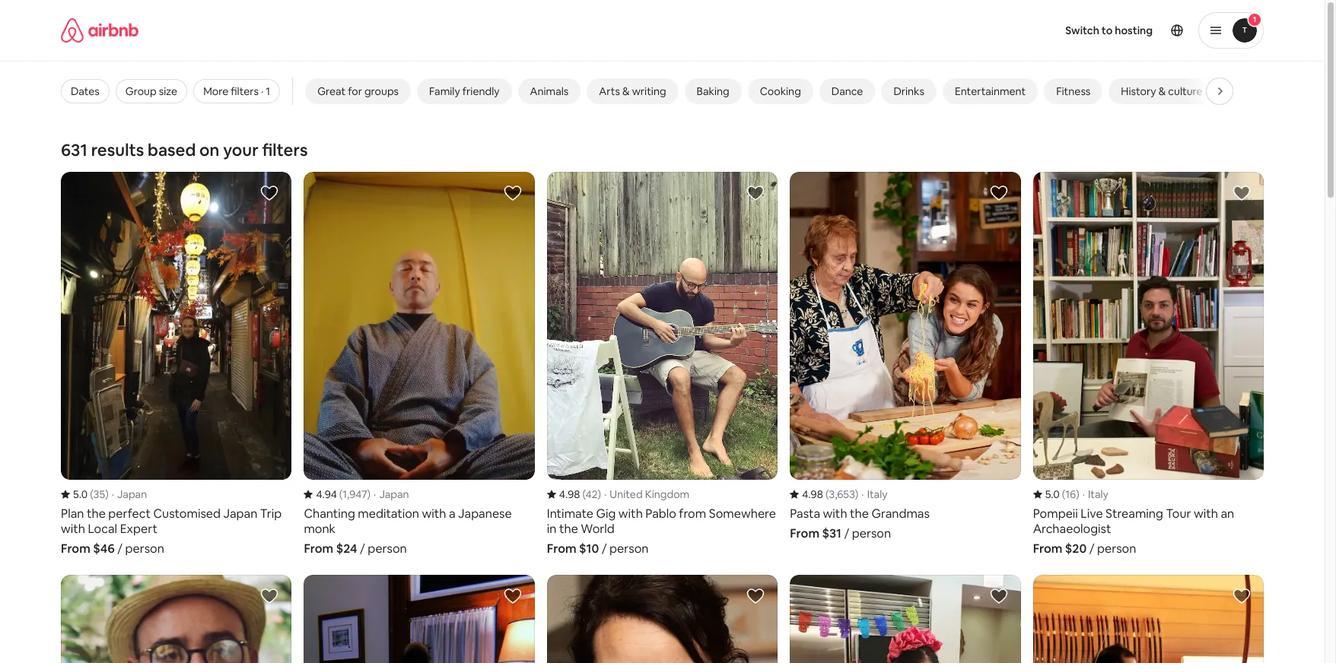 Task type: describe. For each thing, give the bounding box(es) containing it.
drinks button
[[881, 78, 937, 104]]

1 vertical spatial filters
[[262, 139, 308, 161]]

4.94 ( 1,947 )
[[316, 487, 371, 501]]

dates button
[[61, 79, 109, 103]]

( for $31
[[826, 487, 829, 501]]

italy for from $20
[[1088, 487, 1109, 501]]

4.98 for $10
[[559, 487, 580, 501]]

cooking
[[760, 84, 801, 98]]

entertainment button
[[943, 78, 1038, 104]]

rating 5.0 out of 5; 35 reviews image
[[61, 487, 109, 501]]

dance
[[832, 84, 863, 98]]

· for from $10 / person
[[604, 487, 607, 501]]

to
[[1102, 24, 1113, 37]]

$46
[[93, 541, 115, 557]]

cooking element
[[760, 84, 801, 98]]

$24
[[336, 541, 357, 557]]

results
[[91, 139, 144, 161]]

rating 4.94 out of 5; 1,947 reviews image
[[304, 487, 371, 501]]

5.0 ( 16 )
[[1045, 487, 1080, 501]]

( for $46
[[90, 487, 93, 501]]

family friendly element
[[429, 84, 500, 98]]

magic element
[[1233, 84, 1262, 98]]

groups
[[364, 84, 399, 98]]

drinks element
[[894, 84, 924, 98]]

baking button
[[685, 78, 742, 104]]

$10
[[579, 541, 599, 557]]

switch to hosting
[[1065, 24, 1153, 37]]

/ for from $20
[[1089, 541, 1095, 557]]

more
[[203, 84, 228, 98]]

0 horizontal spatial 1
[[266, 84, 270, 98]]

intimate gig with pablo from somewhere in the world group
[[547, 172, 778, 557]]

great
[[317, 84, 346, 98]]

$20
[[1065, 541, 1087, 557]]

great for groups button
[[305, 78, 411, 104]]

chanting meditation with a japanese monk group
[[304, 172, 535, 557]]

switch
[[1065, 24, 1099, 37]]

1,947
[[343, 487, 367, 501]]

· for from $31 / person
[[862, 487, 864, 501]]

5.0 ( 35 )
[[73, 487, 109, 501]]

4.98 ( 42 )
[[559, 487, 601, 501]]

) for from $10
[[598, 487, 601, 501]]

0 horizontal spatial filters
[[231, 84, 259, 98]]

pasta with the grandmas group
[[790, 172, 1021, 541]]

/ for from $46
[[117, 541, 123, 557]]

arts & writing
[[599, 84, 666, 98]]

) for from $24
[[367, 487, 371, 501]]

from for from $31 / person
[[790, 525, 820, 541]]

dance element
[[832, 84, 863, 98]]

· for from $24 / person
[[374, 487, 376, 501]]

42
[[586, 487, 598, 501]]

1 inside dropdown button
[[1253, 14, 1256, 24]]

/ for from $31
[[844, 525, 849, 541]]

pompeii live streaming tour with an archaeologist group
[[1033, 172, 1264, 557]]

profile element
[[795, 0, 1264, 61]]

rating 4.98 out of 5; 3,653 reviews image
[[790, 487, 859, 501]]

4.98 for $31
[[802, 487, 823, 501]]

drinks
[[894, 84, 924, 98]]

on
[[199, 139, 220, 161]]

rating 5.0 out of 5; 16 reviews image
[[1033, 487, 1080, 501]]

animals button
[[518, 78, 581, 104]]

history & culture
[[1121, 84, 1203, 98]]

· japan for from $46
[[112, 487, 147, 501]]

magic button
[[1221, 78, 1275, 104]]

united
[[610, 487, 643, 501]]

family
[[429, 84, 460, 98]]

animals
[[530, 84, 569, 98]]

writing
[[632, 84, 666, 98]]

from $10 / person
[[547, 541, 649, 557]]

· for from $46 / person
[[112, 487, 114, 501]]

5.0 for $20
[[1045, 487, 1060, 501]]

person for from $31 / person
[[852, 525, 891, 541]]

· for from $20 / person
[[1083, 487, 1085, 501]]

based
[[148, 139, 196, 161]]

16
[[1065, 487, 1076, 501]]

· japan for from $24
[[374, 487, 409, 501]]

more filters · 1
[[203, 84, 270, 98]]

from $46 / person
[[61, 541, 164, 557]]

group
[[125, 84, 157, 98]]

· right more
[[261, 84, 263, 98]]

from $31 / person
[[790, 525, 891, 541]]



Task type: locate. For each thing, give the bounding box(es) containing it.
/ inside plan the perfect customised japan trip with local expert group
[[117, 541, 123, 557]]

2 & from the left
[[1159, 84, 1166, 98]]

from for from $10 / person
[[547, 541, 577, 557]]

· inside chanting meditation with a japanese monk group
[[374, 487, 376, 501]]

from left $24
[[304, 541, 333, 557]]

1 horizontal spatial filters
[[262, 139, 308, 161]]

) left united
[[598, 487, 601, 501]]

arts
[[599, 84, 620, 98]]

from inside chanting meditation with a japanese monk group
[[304, 541, 333, 557]]

4.94
[[316, 487, 337, 501]]

& right arts
[[622, 84, 630, 98]]

family friendly button
[[417, 78, 512, 104]]

italy right 3,653
[[867, 487, 888, 501]]

2 ( from the left
[[339, 487, 343, 501]]

3 ) from the left
[[598, 487, 601, 501]]

( inside pasta with the grandmas group
[[826, 487, 829, 501]]

· japan right 35
[[112, 487, 147, 501]]

from left $46
[[61, 541, 90, 557]]

history & culture element
[[1121, 84, 1203, 98]]

kingdom
[[645, 487, 690, 501]]

&
[[622, 84, 630, 98], [1159, 84, 1166, 98]]

( up the $20
[[1062, 487, 1065, 501]]

history
[[1121, 84, 1156, 98]]

( up $31
[[826, 487, 829, 501]]

person for from $10 / person
[[610, 541, 649, 557]]

4.98 left 3,653
[[802, 487, 823, 501]]

· right the "42"
[[604, 487, 607, 501]]

) for from $31
[[855, 487, 859, 501]]

4 ) from the left
[[855, 487, 859, 501]]

1 horizontal spatial japan
[[379, 487, 409, 501]]

· italy for from $31
[[862, 487, 888, 501]]

( inside plan the perfect customised japan trip with local expert group
[[90, 487, 93, 501]]

4.98 inside intimate gig with pablo from somewhere in the world group
[[559, 487, 580, 501]]

italy
[[867, 487, 888, 501], [1088, 487, 1109, 501]]

) for from $20
[[1076, 487, 1080, 501]]

culture
[[1168, 84, 1203, 98]]

3,653
[[829, 487, 855, 501]]

/ inside intimate gig with pablo from somewhere in the world group
[[602, 541, 607, 557]]

from inside plan the perfect customised japan trip with local expert group
[[61, 541, 90, 557]]

save this experience image
[[747, 184, 765, 202], [1233, 184, 1251, 202], [747, 587, 765, 605], [1233, 587, 1251, 605]]

( inside chanting meditation with a japanese monk group
[[339, 487, 343, 501]]

4.98 left the "42"
[[559, 487, 580, 501]]

0 horizontal spatial 4.98
[[559, 487, 580, 501]]

· inside intimate gig with pablo from somewhere in the world group
[[604, 487, 607, 501]]

4.98
[[559, 487, 580, 501], [802, 487, 823, 501]]

2 · japan from the left
[[374, 487, 409, 501]]

· inside pompeii live streaming tour with an archaeologist group
[[1083, 487, 1085, 501]]

fitness
[[1056, 84, 1091, 98]]

1 · japan from the left
[[112, 487, 147, 501]]

person inside chanting meditation with a japanese monk group
[[368, 541, 407, 557]]

for
[[348, 84, 362, 98]]

person inside plan the perfect customised japan trip with local expert group
[[125, 541, 164, 557]]

& for history
[[1159, 84, 1166, 98]]

$31
[[822, 525, 842, 541]]

0 horizontal spatial japan
[[117, 487, 147, 501]]

0 vertical spatial filters
[[231, 84, 259, 98]]

) inside pompeii live streaming tour with an archaeologist group
[[1076, 487, 1080, 501]]

hosting
[[1115, 24, 1153, 37]]

( inside pompeii live streaming tour with an archaeologist group
[[1062, 487, 1065, 501]]

person right $10
[[610, 541, 649, 557]]

from $20 / person
[[1033, 541, 1136, 557]]

1 japan from the left
[[117, 487, 147, 501]]

from left the $20
[[1033, 541, 1063, 557]]

0 horizontal spatial · italy
[[862, 487, 888, 501]]

(
[[90, 487, 93, 501], [339, 487, 343, 501], [582, 487, 586, 501], [826, 487, 829, 501], [1062, 487, 1065, 501]]

( left united
[[582, 487, 586, 501]]

· italy right the 16
[[1083, 487, 1109, 501]]

dates
[[71, 84, 100, 98]]

great for groups element
[[317, 84, 399, 98]]

person right the $20
[[1097, 541, 1136, 557]]

japan
[[117, 487, 147, 501], [379, 487, 409, 501]]

/ inside chanting meditation with a japanese monk group
[[360, 541, 365, 557]]

) up $46
[[105, 487, 109, 501]]

1 horizontal spatial · italy
[[1083, 487, 1109, 501]]

( up $46
[[90, 487, 93, 501]]

· italy
[[862, 487, 888, 501], [1083, 487, 1109, 501]]

arts & writing element
[[599, 84, 666, 98]]

· right the 16
[[1083, 487, 1085, 501]]

4.98 ( 3,653 )
[[802, 487, 859, 501]]

· japan inside plan the perfect customised japan trip with local expert group
[[112, 487, 147, 501]]

& inside history & culture button
[[1159, 84, 1166, 98]]

· inside plan the perfect customised japan trip with local expert group
[[112, 487, 114, 501]]

/ right the $20
[[1089, 541, 1095, 557]]

great for groups
[[317, 84, 399, 98]]

magic
[[1233, 84, 1262, 98]]

fitness button
[[1044, 78, 1103, 104]]

4 ( from the left
[[826, 487, 829, 501]]

· japan right 1,947
[[374, 487, 409, 501]]

1 4.98 from the left
[[559, 487, 580, 501]]

& for arts
[[622, 84, 630, 98]]

35
[[93, 487, 105, 501]]

rating 4.98 out of 5; 42 reviews image
[[547, 487, 601, 501]]

1 horizontal spatial · japan
[[374, 487, 409, 501]]

) inside pasta with the grandmas group
[[855, 487, 859, 501]]

1 horizontal spatial &
[[1159, 84, 1166, 98]]

person for from $24 / person
[[368, 541, 407, 557]]

from inside pompeii live streaming tour with an archaeologist group
[[1033, 541, 1063, 557]]

· italy right 3,653
[[862, 487, 888, 501]]

italy inside pasta with the grandmas group
[[867, 487, 888, 501]]

4.98 inside pasta with the grandmas group
[[802, 487, 823, 501]]

person inside pasta with the grandmas group
[[852, 525, 891, 541]]

1 italy from the left
[[867, 487, 888, 501]]

/ inside pasta with the grandmas group
[[844, 525, 849, 541]]

arts & writing button
[[587, 78, 678, 104]]

0 vertical spatial 1
[[1253, 14, 1256, 24]]

· right 35
[[112, 487, 114, 501]]

2 italy from the left
[[1088, 487, 1109, 501]]

) inside plan the perfect customised japan trip with local expert group
[[105, 487, 109, 501]]

person
[[852, 525, 891, 541], [125, 541, 164, 557], [368, 541, 407, 557], [610, 541, 649, 557], [1097, 541, 1136, 557]]

size
[[159, 84, 177, 98]]

person right $46
[[125, 541, 164, 557]]

entertainment element
[[955, 84, 1026, 98]]

your
[[223, 139, 259, 161]]

5 ( from the left
[[1062, 487, 1065, 501]]

( for $24
[[339, 487, 343, 501]]

person right $31
[[852, 525, 891, 541]]

( for $20
[[1062, 487, 1065, 501]]

5.0 inside plan the perfect customised japan trip with local expert group
[[73, 487, 88, 501]]

filters
[[231, 84, 259, 98], [262, 139, 308, 161]]

) right 4.94
[[367, 487, 371, 501]]

1 5.0 from the left
[[73, 487, 88, 501]]

from for from $46 / person
[[61, 541, 90, 557]]

· united kingdom
[[604, 487, 690, 501]]

2 5.0 from the left
[[1045, 487, 1060, 501]]

from for from $20 / person
[[1033, 541, 1063, 557]]

2 ) from the left
[[367, 487, 371, 501]]

italy inside pompeii live streaming tour with an archaeologist group
[[1088, 487, 1109, 501]]

fitness element
[[1056, 84, 1091, 98]]

0 horizontal spatial &
[[622, 84, 630, 98]]

dance button
[[819, 78, 875, 104]]

person inside intimate gig with pablo from somewhere in the world group
[[610, 541, 649, 557]]

· italy for from $20
[[1083, 487, 1109, 501]]

) for from $46
[[105, 487, 109, 501]]

5.0 left 35
[[73, 487, 88, 501]]

1 up magic element on the right of page
[[1253, 14, 1256, 24]]

italy right the 16
[[1088, 487, 1109, 501]]

0 horizontal spatial · japan
[[112, 487, 147, 501]]

save this experience image inside chanting meditation with a japanese monk group
[[504, 184, 522, 202]]

japan right 35
[[117, 487, 147, 501]]

from $24 / person
[[304, 541, 407, 557]]

& left culture
[[1159, 84, 1166, 98]]

· right 3,653
[[862, 487, 864, 501]]

from for from $24 / person
[[304, 541, 333, 557]]

· japan
[[112, 487, 147, 501], [374, 487, 409, 501]]

5.0 left the 16
[[1045, 487, 1060, 501]]

2 japan from the left
[[379, 487, 409, 501]]

· right 1,947
[[374, 487, 376, 501]]

save this experience image
[[261, 184, 279, 202], [504, 184, 522, 202], [990, 184, 1008, 202], [261, 587, 279, 605], [504, 587, 522, 605], [990, 587, 1008, 605]]

/ inside pompeii live streaming tour with an archaeologist group
[[1089, 541, 1095, 557]]

group size
[[125, 84, 177, 98]]

· italy inside pasta with the grandmas group
[[862, 487, 888, 501]]

· inside pasta with the grandmas group
[[862, 487, 864, 501]]

1 ) from the left
[[105, 487, 109, 501]]

5.0
[[73, 487, 88, 501], [1045, 487, 1060, 501]]

( for $10
[[582, 487, 586, 501]]

1 horizontal spatial 5.0
[[1045, 487, 1060, 501]]

filters right 'your'
[[262, 139, 308, 161]]

& inside arts & writing button
[[622, 84, 630, 98]]

/ for from $10
[[602, 541, 607, 557]]

animals element
[[530, 84, 569, 98]]

japan for from $46 / person
[[117, 487, 147, 501]]

group size button
[[116, 79, 187, 103]]

1 horizontal spatial 1
[[1253, 14, 1256, 24]]

)
[[105, 487, 109, 501], [367, 487, 371, 501], [598, 487, 601, 501], [855, 487, 859, 501], [1076, 487, 1080, 501]]

filters right more
[[231, 84, 259, 98]]

family friendly
[[429, 84, 500, 98]]

3 ( from the left
[[582, 487, 586, 501]]

631
[[61, 139, 87, 161]]

from left $10
[[547, 541, 577, 557]]

1 right more
[[266, 84, 270, 98]]

· japan inside chanting meditation with a japanese monk group
[[374, 487, 409, 501]]

friendly
[[462, 84, 500, 98]]

631 results based on your filters
[[61, 139, 308, 161]]

baking element
[[697, 84, 729, 98]]

) inside intimate gig with pablo from somewhere in the world group
[[598, 487, 601, 501]]

1 button
[[1198, 12, 1264, 49]]

1
[[1253, 14, 1256, 24], [266, 84, 270, 98]]

1 & from the left
[[622, 84, 630, 98]]

1 vertical spatial 1
[[266, 84, 270, 98]]

/ right $46
[[117, 541, 123, 557]]

cooking button
[[748, 78, 813, 104]]

·
[[261, 84, 263, 98], [112, 487, 114, 501], [374, 487, 376, 501], [604, 487, 607, 501], [862, 487, 864, 501], [1083, 487, 1085, 501]]

save this experience image inside plan the perfect customised japan trip with local expert group
[[261, 184, 279, 202]]

/ right $10
[[602, 541, 607, 557]]

/
[[844, 525, 849, 541], [117, 541, 123, 557], [360, 541, 365, 557], [602, 541, 607, 557], [1089, 541, 1095, 557]]

from
[[790, 525, 820, 541], [61, 541, 90, 557], [304, 541, 333, 557], [547, 541, 577, 557], [1033, 541, 1063, 557]]

entertainment
[[955, 84, 1026, 98]]

1 · italy from the left
[[862, 487, 888, 501]]

2 4.98 from the left
[[802, 487, 823, 501]]

japan right 1,947
[[379, 487, 409, 501]]

1 horizontal spatial italy
[[1088, 487, 1109, 501]]

person right $24
[[368, 541, 407, 557]]

person for from $20 / person
[[1097, 541, 1136, 557]]

/ for from $24
[[360, 541, 365, 557]]

from inside pasta with the grandmas group
[[790, 525, 820, 541]]

1 horizontal spatial 4.98
[[802, 487, 823, 501]]

history & culture button
[[1109, 78, 1215, 104]]

0 horizontal spatial italy
[[867, 487, 888, 501]]

person for from $46 / person
[[125, 541, 164, 557]]

baking
[[697, 84, 729, 98]]

) up from $31 / person
[[855, 487, 859, 501]]

switch to hosting link
[[1056, 14, 1162, 46]]

italy for from $31
[[867, 487, 888, 501]]

person inside pompeii live streaming tour with an archaeologist group
[[1097, 541, 1136, 557]]

/ right $31
[[844, 525, 849, 541]]

5 ) from the left
[[1076, 487, 1080, 501]]

0 horizontal spatial 5.0
[[73, 487, 88, 501]]

1 ( from the left
[[90, 487, 93, 501]]

/ right $24
[[360, 541, 365, 557]]

plan the perfect customised japan trip with local expert group
[[61, 172, 292, 557]]

· italy inside pompeii live streaming tour with an archaeologist group
[[1083, 487, 1109, 501]]

( right 4.94
[[339, 487, 343, 501]]

) up the $20
[[1076, 487, 1080, 501]]

from inside group
[[547, 541, 577, 557]]

japan for from $24 / person
[[379, 487, 409, 501]]

from left $31
[[790, 525, 820, 541]]

save this experience image inside pasta with the grandmas group
[[990, 184, 1008, 202]]

) inside chanting meditation with a japanese monk group
[[367, 487, 371, 501]]

5.0 inside pompeii live streaming tour with an archaeologist group
[[1045, 487, 1060, 501]]

5.0 for $46
[[73, 487, 88, 501]]

2 · italy from the left
[[1083, 487, 1109, 501]]

( inside intimate gig with pablo from somewhere in the world group
[[582, 487, 586, 501]]



Task type: vqa. For each thing, say whether or not it's contained in the screenshot.
third ")" from the left
yes



